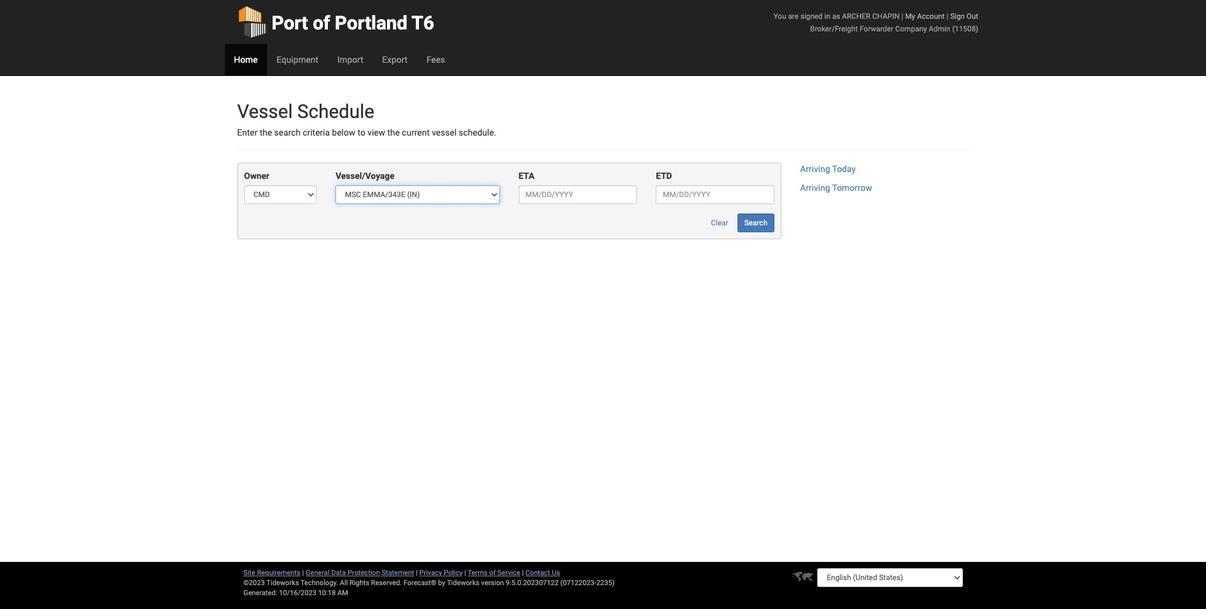 Task type: describe. For each thing, give the bounding box(es) containing it.
reserved.
[[371, 579, 402, 587]]

privacy
[[419, 569, 442, 577]]

site requirements | general data protection statement | privacy policy | terms of service | contact us ©2023 tideworks technology. all rights reserved. forecast® by tideworks version 9.5.0.202307122 (07122023-2235) generated: 10/16/2023 10:18 am
[[243, 569, 615, 598]]

(07122023-
[[561, 579, 597, 587]]

schedule
[[297, 101, 374, 123]]

| left the my
[[902, 12, 904, 21]]

schedule.
[[459, 128, 496, 138]]

0 horizontal spatial of
[[313, 12, 330, 34]]

10:18
[[318, 589, 336, 598]]

general
[[306, 569, 330, 577]]

arriving tomorrow
[[800, 183, 872, 193]]

vessel/voyage
[[336, 171, 395, 181]]

technology.
[[301, 579, 338, 587]]

2 the from the left
[[387, 128, 400, 138]]

of inside site requirements | general data protection statement | privacy policy | terms of service | contact us ©2023 tideworks technology. all rights reserved. forecast® by tideworks version 9.5.0.202307122 (07122023-2235) generated: 10/16/2023 10:18 am
[[489, 569, 496, 577]]

tideworks
[[447, 579, 480, 587]]

search button
[[738, 214, 775, 233]]

version
[[481, 579, 504, 587]]

data
[[331, 569, 346, 577]]

port of portland t6 link
[[237, 0, 434, 44]]

admin
[[929, 25, 951, 33]]

ETD text field
[[656, 186, 775, 204]]

| up forecast®
[[416, 569, 418, 577]]

9.5.0.202307122
[[506, 579, 559, 587]]

portland
[[335, 12, 408, 34]]

export button
[[373, 44, 417, 75]]

site requirements link
[[243, 569, 301, 577]]

below
[[332, 128, 355, 138]]

clear
[[711, 219, 729, 228]]

ETA text field
[[519, 186, 637, 204]]

©2023 tideworks
[[243, 579, 299, 587]]

port of portland t6
[[272, 12, 434, 34]]

export
[[382, 55, 408, 65]]

us
[[552, 569, 560, 577]]

terms
[[468, 569, 488, 577]]

10/16/2023
[[279, 589, 317, 598]]

chapin
[[873, 12, 900, 21]]

enter
[[237, 128, 258, 138]]

forwarder
[[860, 25, 894, 33]]

vessel schedule enter the search criteria below to view the current vessel schedule.
[[237, 101, 496, 138]]

my
[[905, 12, 915, 21]]

sign
[[950, 12, 965, 21]]

clear button
[[704, 214, 735, 233]]

home
[[234, 55, 258, 65]]

in
[[825, 12, 831, 21]]



Task type: vqa. For each thing, say whether or not it's contained in the screenshot.
ETD
yes



Task type: locate. For each thing, give the bounding box(es) containing it.
today
[[832, 164, 856, 174]]

are
[[788, 12, 799, 21]]

|
[[902, 12, 904, 21], [947, 12, 949, 21], [302, 569, 304, 577], [416, 569, 418, 577], [464, 569, 466, 577], [522, 569, 524, 577]]

rights
[[350, 579, 369, 587]]

2235)
[[596, 579, 615, 587]]

fees button
[[417, 44, 455, 75]]

arriving today
[[800, 164, 856, 174]]

vessel
[[237, 101, 293, 123]]

import
[[337, 55, 363, 65]]

1 arriving from the top
[[800, 164, 830, 174]]

as
[[832, 12, 840, 21]]

the right view
[[387, 128, 400, 138]]

home button
[[225, 44, 267, 75]]

site
[[243, 569, 255, 577]]

fees
[[427, 55, 445, 65]]

1 horizontal spatial of
[[489, 569, 496, 577]]

to
[[358, 128, 365, 138]]

out
[[967, 12, 979, 21]]

arriving
[[800, 164, 830, 174], [800, 183, 830, 193]]

requirements
[[257, 569, 301, 577]]

the right "enter"
[[260, 128, 272, 138]]

| up tideworks
[[464, 569, 466, 577]]

tomorrow
[[832, 183, 872, 193]]

contact us link
[[526, 569, 560, 577]]

1 the from the left
[[260, 128, 272, 138]]

view
[[368, 128, 385, 138]]

statement
[[382, 569, 414, 577]]

eta
[[519, 171, 535, 181]]

sign out link
[[950, 12, 979, 21]]

etd
[[656, 171, 672, 181]]

account
[[917, 12, 945, 21]]

general data protection statement link
[[306, 569, 414, 577]]

forecast®
[[404, 579, 437, 587]]

archer
[[842, 12, 871, 21]]

service
[[498, 569, 520, 577]]

generated:
[[243, 589, 277, 598]]

equipment button
[[267, 44, 328, 75]]

my account link
[[905, 12, 945, 21]]

criteria
[[303, 128, 330, 138]]

policy
[[444, 569, 463, 577]]

1 vertical spatial arriving
[[800, 183, 830, 193]]

2 arriving from the top
[[800, 183, 830, 193]]

signed
[[801, 12, 823, 21]]

privacy policy link
[[419, 569, 463, 577]]

0 vertical spatial of
[[313, 12, 330, 34]]

| left 'general'
[[302, 569, 304, 577]]

am
[[338, 589, 348, 598]]

equipment
[[277, 55, 319, 65]]

arriving down arriving today link
[[800, 183, 830, 193]]

search
[[745, 219, 768, 228]]

port
[[272, 12, 308, 34]]

protection
[[348, 569, 380, 577]]

you
[[774, 12, 786, 21]]

arriving up the arriving tomorrow
[[800, 164, 830, 174]]

broker/freight
[[810, 25, 858, 33]]

contact
[[526, 569, 550, 577]]

arriving today link
[[800, 164, 856, 174]]

terms of service link
[[468, 569, 520, 577]]

the
[[260, 128, 272, 138], [387, 128, 400, 138]]

current
[[402, 128, 430, 138]]

search
[[274, 128, 301, 138]]

1 vertical spatial of
[[489, 569, 496, 577]]

by
[[438, 579, 446, 587]]

0 vertical spatial arriving
[[800, 164, 830, 174]]

of up version
[[489, 569, 496, 577]]

1 horizontal spatial the
[[387, 128, 400, 138]]

of right port
[[313, 12, 330, 34]]

arriving tomorrow link
[[800, 183, 872, 193]]

all
[[340, 579, 348, 587]]

| left sign
[[947, 12, 949, 21]]

(11508)
[[952, 25, 979, 33]]

of
[[313, 12, 330, 34], [489, 569, 496, 577]]

owner
[[244, 171, 270, 181]]

arriving for arriving tomorrow
[[800, 183, 830, 193]]

company
[[896, 25, 927, 33]]

t6
[[412, 12, 434, 34]]

vessel
[[432, 128, 457, 138]]

arriving for arriving today
[[800, 164, 830, 174]]

you are signed in as archer chapin | my account | sign out broker/freight forwarder company admin (11508)
[[774, 12, 979, 33]]

import button
[[328, 44, 373, 75]]

| up 9.5.0.202307122
[[522, 569, 524, 577]]

0 horizontal spatial the
[[260, 128, 272, 138]]



